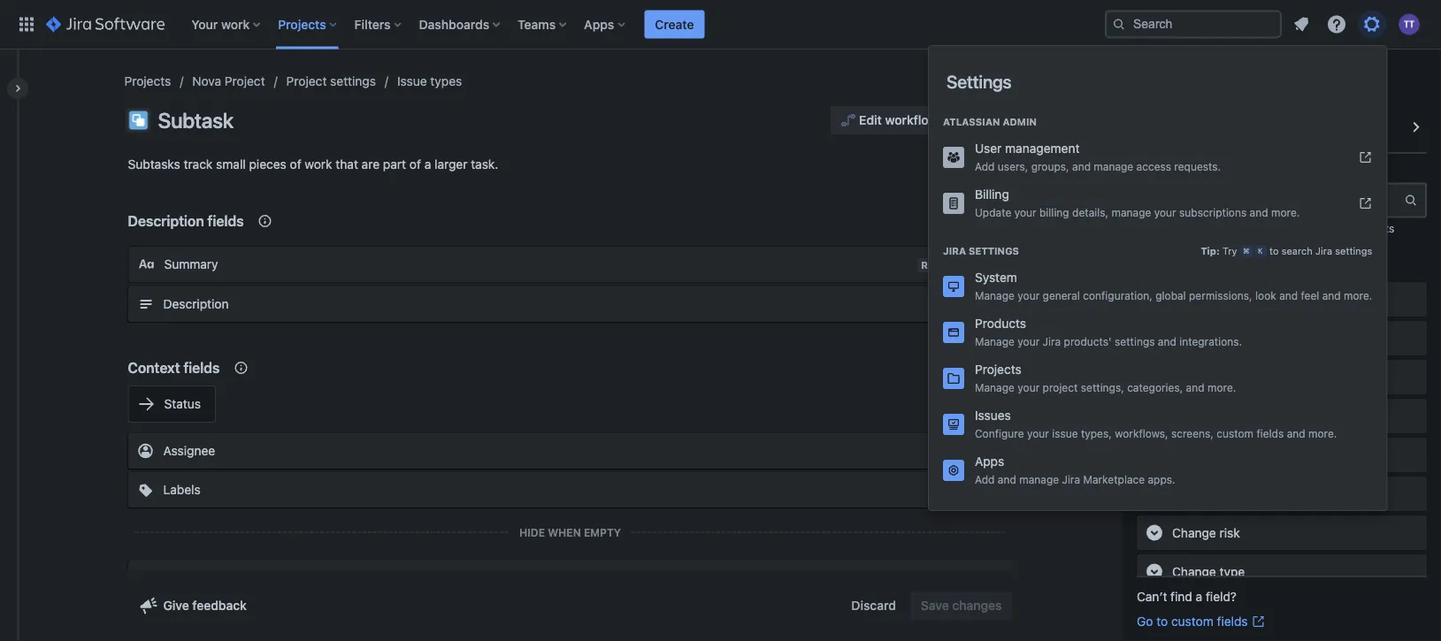 Task type: locate. For each thing, give the bounding box(es) containing it.
manage up reuse
[[1112, 206, 1151, 219]]

apps right teams dropdown button
[[584, 17, 614, 31]]

2 vertical spatial project
[[1204, 448, 1244, 462]]

0 vertical spatial issue
[[1273, 223, 1299, 235]]

1 vertical spatial actual
[[1172, 331, 1208, 345]]

1 horizontal spatial custom
[[1217, 427, 1254, 440]]

work right your
[[221, 17, 250, 31]]

change inside button
[[1172, 487, 1216, 501]]

your
[[191, 17, 218, 31]]

jira software image
[[46, 14, 165, 35], [46, 14, 165, 35]]

atlas inside atlas project status button
[[1172, 448, 1201, 462]]

description fields
[[128, 213, 244, 230]]

filters button
[[349, 10, 408, 38]]

issue type icon image
[[128, 110, 149, 131]]

project down screens, at the right bottom
[[1204, 448, 1244, 462]]

2 open field configuration image from the top
[[984, 480, 1006, 501]]

atlas
[[1172, 409, 1201, 423], [1172, 448, 1201, 462]]

apps inside popup button
[[584, 17, 614, 31]]

to right go
[[1157, 614, 1168, 629]]

custom
[[1217, 427, 1254, 440], [1171, 614, 1214, 629]]

jira inside 'element'
[[1316, 246, 1333, 257]]

1 open field configuration image from the top
[[984, 441, 1006, 462]]

manage inside system manage your general configuration, global permissions, look and feel and more.
[[975, 289, 1015, 302]]

details,
[[1072, 206, 1109, 219]]

open field configuration image inside description 'button'
[[984, 294, 1006, 315]]

0 vertical spatial work
[[221, 17, 250, 31]]

appswitcher icon image
[[16, 14, 37, 35]]

1 add from the top
[[975, 160, 995, 173]]

settings group
[[929, 46, 1387, 633]]

other
[[1243, 223, 1270, 235]]

small
[[216, 157, 246, 172]]

add down user
[[975, 160, 995, 173]]

filters
[[354, 17, 391, 31]]

1 group from the top
[[929, 97, 1387, 232]]

jira left marketplace
[[1062, 473, 1080, 486]]

of right 'pieces'
[[290, 157, 301, 172]]

1 vertical spatial open field configuration image
[[984, 480, 1006, 501]]

actual left end
[[1172, 292, 1208, 307]]

issue
[[397, 74, 427, 88]]

suggested
[[1137, 258, 1193, 270]]

2 group from the top
[[929, 227, 1387, 499]]

teams
[[518, 17, 556, 31]]

configuration,
[[1083, 289, 1153, 302]]

apps for apps add and manage jira marketplace apps.
[[975, 454, 1004, 469]]

0 horizontal spatial projects
[[124, 74, 171, 88]]

atlas project status
[[1172, 448, 1283, 462]]

work left the that
[[305, 157, 332, 172]]

0 vertical spatial a
[[424, 157, 431, 172]]

1 horizontal spatial work
[[305, 157, 332, 172]]

projects for projects dropdown button
[[278, 17, 326, 31]]

reuse
[[1137, 223, 1168, 235]]

fields down tip:
[[1196, 258, 1225, 270]]

settings image
[[1362, 14, 1383, 35]]

atlas project key
[[1172, 409, 1267, 423]]

2 atlas from the top
[[1172, 448, 1201, 462]]

issue
[[1273, 223, 1299, 235], [1052, 427, 1078, 440]]

screens,
[[1171, 427, 1214, 440]]

add down configure
[[975, 473, 995, 486]]

0 horizontal spatial work
[[221, 17, 250, 31]]

and down configure
[[998, 473, 1016, 486]]

and up the atlas project key
[[1186, 381, 1205, 394]]

atlas inside atlas project key button
[[1172, 409, 1201, 423]]

1 actual from the top
[[1172, 292, 1208, 307]]

teams button
[[512, 10, 573, 38]]

manage inside products manage your jira products' settings and integrations.
[[975, 335, 1015, 348]]

sidebar navigation image
[[0, 71, 39, 106]]

products manage your jira products' settings and integrations.
[[975, 316, 1242, 348]]

dashboards
[[419, 17, 489, 31]]

atlas down screens, at the right bottom
[[1172, 448, 1201, 462]]

project left settings, on the bottom
[[1043, 381, 1078, 394]]

projects for projects link
[[124, 74, 171, 88]]

change down apps.
[[1172, 487, 1216, 501]]

apps
[[584, 17, 614, 31], [975, 454, 1004, 469]]

reporter button
[[128, 561, 1013, 596]]

actual end
[[1172, 292, 1233, 307]]

open field configuration image for description
[[984, 294, 1006, 315]]

manage inside the user management add users, groups, and manage access requests.
[[1094, 160, 1134, 173]]

to right 'k'
[[1270, 246, 1279, 257]]

task.
[[471, 157, 498, 172]]

1 horizontal spatial types
[[1302, 223, 1330, 235]]

project for atlas project status
[[1204, 448, 1244, 462]]

change for change type
[[1172, 564, 1216, 579]]

group
[[929, 97, 1387, 232], [929, 227, 1387, 499], [929, 494, 1387, 628]]

1 vertical spatial apps
[[975, 454, 1004, 469]]

project left key
[[1204, 409, 1244, 423]]

your profile and settings image
[[1399, 14, 1420, 35]]

manage inside billing update your billing details, manage your subscriptions and more.
[[1112, 206, 1151, 219]]

manage inside 'projects manage your project settings, categories, and more.'
[[975, 381, 1015, 394]]

products
[[975, 316, 1026, 331]]

0 vertical spatial projects
[[278, 17, 326, 31]]

1 of from the left
[[290, 157, 301, 172]]

apps button
[[579, 10, 632, 38]]

issue left types,
[[1052, 427, 1078, 440]]

actual inside actual end button
[[1172, 292, 1208, 307]]

of right part
[[410, 157, 421, 172]]

group containing user management
[[929, 97, 1387, 232]]

that
[[336, 157, 358, 172]]

0 vertical spatial project
[[1043, 381, 1078, 394]]

settings up 'projects manage your project settings, categories, and more.'
[[1115, 335, 1155, 348]]

projects inside dropdown button
[[278, 17, 326, 31]]

custom up atlas project status
[[1217, 427, 1254, 440]]

and right 'groups,'
[[1072, 160, 1091, 173]]

fields down subscriptions
[[1187, 223, 1214, 235]]

subtasks
[[128, 157, 180, 172]]

custom inside issues configure your issue types, workflows, screens, custom fields and more.
[[1217, 427, 1254, 440]]

0 vertical spatial atlas
[[1172, 409, 1201, 423]]

manage
[[975, 289, 1015, 302], [975, 335, 1015, 348], [975, 381, 1015, 394]]

projects up project settings
[[278, 17, 326, 31]]

more information about the context fields image
[[230, 357, 252, 379]]

2 vertical spatial change
[[1172, 564, 1216, 579]]

description up summary
[[128, 213, 204, 230]]

2 manage from the top
[[975, 335, 1015, 348]]

more. up reuse 30 fields from other issue types and projects at the right
[[1271, 206, 1300, 219]]

1 vertical spatial issue
[[1052, 427, 1078, 440]]

3 change from the top
[[1172, 564, 1216, 579]]

your for projects
[[1018, 381, 1040, 394]]

1 vertical spatial types
[[1302, 223, 1330, 235]]

your inside 'projects manage your project settings, categories, and more.'
[[1018, 381, 1040, 394]]

issues
[[975, 408, 1011, 423]]

project right nova
[[225, 74, 265, 88]]

your inside issues configure your issue types, workflows, screens, custom fields and more.
[[1027, 427, 1049, 440]]

1 vertical spatial to
[[1157, 614, 1168, 629]]

and inside issues configure your issue types, workflows, screens, custom fields and more.
[[1287, 427, 1306, 440]]

settings down projects
[[1335, 246, 1373, 257]]

jira inside products manage your jira products' settings and integrations.
[[1043, 335, 1061, 348]]

1 vertical spatial atlas
[[1172, 448, 1201, 462]]

actual left the 'start'
[[1172, 331, 1208, 345]]

fields left this link will be opened in a new tab icon
[[1217, 614, 1248, 629]]

change risk
[[1172, 526, 1240, 540]]

jira right search at the top
[[1316, 246, 1333, 257]]

custom down the can't find a field?
[[1171, 614, 1214, 629]]

search
[[1137, 168, 1172, 180]]

1 horizontal spatial projects
[[278, 17, 326, 31]]

1 vertical spatial change
[[1172, 526, 1216, 540]]

open field configuration image inside assignee button
[[984, 441, 1006, 462]]

projects up issue type icon
[[124, 74, 171, 88]]

your work
[[191, 17, 250, 31]]

of
[[290, 157, 301, 172], [410, 157, 421, 172]]

actual for actual end
[[1172, 292, 1208, 307]]

3 manage from the top
[[975, 381, 1015, 394]]

your inside products manage your jira products' settings and integrations.
[[1018, 335, 1040, 348]]

a left larger
[[424, 157, 431, 172]]

more. inside issues configure your issue types, workflows, screens, custom fields and more.
[[1309, 427, 1337, 440]]

jira inside apps add and manage jira marketplace apps.
[[1062, 473, 1080, 486]]

description for description fields
[[128, 213, 204, 230]]

atlas for atlas project status
[[1172, 448, 1201, 462]]

0 vertical spatial open field configuration image
[[984, 294, 1006, 315]]

more. right feel
[[1344, 289, 1373, 302]]

fields down key
[[1257, 427, 1284, 440]]

0 vertical spatial manage
[[975, 289, 1015, 302]]

2 add from the top
[[975, 473, 995, 486]]

manage down system
[[975, 289, 1015, 302]]

0 vertical spatial custom
[[1217, 427, 1254, 440]]

change inside button
[[1172, 564, 1216, 579]]

1 vertical spatial projects
[[124, 74, 171, 88]]

open field configuration image inside labels 'button'
[[984, 480, 1006, 501]]

issue inside issues configure your issue types, workflows, screens, custom fields and more.
[[1052, 427, 1078, 440]]

settings inside products manage your jira products' settings and integrations.
[[1115, 335, 1155, 348]]

your down products
[[1018, 335, 1040, 348]]

suggested fields
[[1137, 258, 1225, 270]]

jira left products'
[[1043, 335, 1061, 348]]

1 vertical spatial description
[[163, 297, 229, 311]]

project down projects dropdown button
[[286, 74, 327, 88]]

and left integrations.
[[1158, 335, 1177, 348]]

1 horizontal spatial a
[[1196, 590, 1203, 604]]

actual
[[1172, 292, 1208, 307], [1172, 331, 1208, 345]]

1 change from the top
[[1172, 487, 1216, 501]]

0 horizontal spatial of
[[290, 157, 301, 172]]

more. down "approvers" 'button'
[[1309, 427, 1337, 440]]

actual inside the actual start button
[[1172, 331, 1208, 345]]

your left billing
[[1015, 206, 1037, 219]]

1 open field configuration image from the top
[[984, 294, 1006, 315]]

and up other at the top of the page
[[1250, 206, 1268, 219]]

workflows,
[[1115, 427, 1168, 440]]

your right configure
[[1027, 427, 1049, 440]]

0 vertical spatial apps
[[584, 17, 614, 31]]

open field configuration image inside 'reporter' button
[[984, 568, 1006, 589]]

manage inside apps add and manage jira marketplace apps.
[[1019, 473, 1059, 486]]

part
[[383, 157, 406, 172]]

0 horizontal spatial issue
[[1052, 427, 1078, 440]]

types right issue
[[430, 74, 462, 88]]

open field configuration image
[[984, 441, 1006, 462], [984, 480, 1006, 501]]

issue types
[[397, 74, 462, 88]]

jira up required
[[943, 246, 966, 257]]

types
[[430, 74, 462, 88], [1302, 223, 1330, 235]]

summary
[[164, 257, 218, 272]]

projects down products
[[975, 362, 1022, 377]]

Search field
[[1105, 10, 1282, 38]]

1 horizontal spatial apps
[[975, 454, 1004, 469]]

your inside system manage your general configuration, global permissions, look and feel and more.
[[1018, 289, 1040, 302]]

0 horizontal spatial project
[[225, 74, 265, 88]]

help image
[[1326, 14, 1348, 35]]

add
[[975, 160, 995, 173], [975, 473, 995, 486]]

your left general
[[1018, 289, 1040, 302]]

are
[[362, 157, 380, 172]]

description down summary
[[163, 297, 229, 311]]

more information about the suggested fields image
[[1235, 253, 1257, 275]]

settings
[[330, 74, 376, 88], [969, 246, 1019, 257], [1335, 246, 1373, 257], [1115, 335, 1155, 348]]

actual for actual start
[[1172, 331, 1208, 345]]

1 horizontal spatial project
[[286, 74, 327, 88]]

settings left issue
[[330, 74, 376, 88]]

end
[[1212, 292, 1233, 307]]

user
[[975, 141, 1002, 156]]

try
[[1223, 246, 1237, 257]]

change left risk at the right of the page
[[1172, 526, 1216, 540]]

0 vertical spatial to
[[1270, 246, 1279, 257]]

manage left access
[[1094, 160, 1134, 173]]

settings inside 'project settings' link
[[330, 74, 376, 88]]

custom inside the go to custom fields link
[[1171, 614, 1214, 629]]

atlassian
[[943, 116, 1000, 128]]

atlas project key button
[[1137, 399, 1427, 434]]

projects button
[[273, 10, 344, 38]]

0 horizontal spatial custom
[[1171, 614, 1214, 629]]

edit workflow button
[[831, 106, 949, 134]]

0 vertical spatial add
[[975, 160, 995, 173]]

Type to search all fields text field
[[1139, 184, 1404, 216]]

1 vertical spatial work
[[305, 157, 332, 172]]

1 vertical spatial open field configuration image
[[984, 568, 1006, 589]]

0 vertical spatial description
[[128, 213, 204, 230]]

change inside 'button'
[[1172, 526, 1216, 540]]

projects inside 'projects manage your project settings, categories, and more.'
[[975, 362, 1022, 377]]

change reason button
[[1137, 476, 1427, 512]]

0 vertical spatial change
[[1172, 487, 1216, 501]]

0 horizontal spatial a
[[424, 157, 431, 172]]

2 change from the top
[[1172, 526, 1216, 540]]

give feedback
[[163, 599, 247, 613]]

1 vertical spatial project
[[1204, 409, 1244, 423]]

change up the can't find a field?
[[1172, 564, 1216, 579]]

your up 30
[[1154, 206, 1176, 219]]

open field configuration image for labels
[[984, 480, 1006, 501]]

settings inside 'tip: try command k to search jira settings' 'element'
[[1335, 246, 1373, 257]]

all
[[1175, 168, 1186, 180]]

discard
[[851, 599, 896, 613]]

0 vertical spatial open field configuration image
[[984, 441, 1006, 462]]

more. inside system manage your general configuration, global permissions, look and feel and more.
[[1344, 289, 1373, 302]]

fields inside issues configure your issue types, workflows, screens, custom fields and more.
[[1257, 427, 1284, 440]]

banner
[[0, 0, 1441, 50]]

requests.
[[1174, 160, 1221, 173]]

tip: try
[[1201, 246, 1240, 257]]

feedback
[[192, 599, 247, 613]]

dashboards button
[[414, 10, 507, 38]]

1 horizontal spatial to
[[1270, 246, 1279, 257]]

from
[[1217, 223, 1240, 235]]

1 horizontal spatial of
[[410, 157, 421, 172]]

apps inside apps add and manage jira marketplace apps.
[[975, 454, 1004, 469]]

assignee
[[163, 444, 215, 458]]

more. up the atlas project key
[[1208, 381, 1236, 394]]

⌘
[[1244, 246, 1249, 257]]

0 horizontal spatial to
[[1157, 614, 1168, 629]]

2 actual from the top
[[1172, 331, 1208, 345]]

manage down products
[[975, 335, 1015, 348]]

2 open field configuration image from the top
[[984, 568, 1006, 589]]

issue up 'tip: try command k to search jira settings' 'element'
[[1273, 223, 1299, 235]]

1 project from the left
[[225, 74, 265, 88]]

1 vertical spatial manage
[[975, 335, 1015, 348]]

atlas up screens, at the right bottom
[[1172, 409, 1201, 423]]

manage up issues
[[975, 381, 1015, 394]]

types up to search jira settings
[[1302, 223, 1330, 235]]

open field configuration image
[[984, 294, 1006, 315], [984, 568, 1006, 589]]

fields left more information about the context fields icon
[[183, 360, 220, 376]]

1 vertical spatial add
[[975, 473, 995, 486]]

0 vertical spatial actual
[[1172, 292, 1208, 307]]

give
[[163, 599, 189, 613]]

manage down configure
[[1019, 473, 1059, 486]]

2 vertical spatial manage
[[1019, 473, 1059, 486]]

find
[[1171, 590, 1193, 604]]

0 horizontal spatial apps
[[584, 17, 614, 31]]

apps down configure
[[975, 454, 1004, 469]]

0 vertical spatial manage
[[1094, 160, 1134, 173]]

project
[[1043, 381, 1078, 394], [1204, 409, 1244, 423], [1204, 448, 1244, 462]]

1 vertical spatial a
[[1196, 590, 1203, 604]]

2 vertical spatial manage
[[975, 381, 1015, 394]]

2 horizontal spatial projects
[[975, 362, 1022, 377]]

description inside 'button'
[[163, 297, 229, 311]]

2 vertical spatial projects
[[975, 362, 1022, 377]]

actual start button
[[1137, 321, 1427, 356]]

work
[[221, 17, 250, 31], [305, 157, 332, 172]]

change
[[1172, 487, 1216, 501], [1172, 526, 1216, 540], [1172, 564, 1216, 579]]

your up configure
[[1018, 381, 1040, 394]]

assignee button
[[128, 434, 1013, 469]]

1 atlas from the top
[[1172, 409, 1201, 423]]

project for atlas project key
[[1204, 409, 1244, 423]]

users,
[[998, 160, 1028, 173]]

and down "approvers" 'button'
[[1287, 427, 1306, 440]]

1 vertical spatial custom
[[1171, 614, 1214, 629]]

0 vertical spatial types
[[430, 74, 462, 88]]

settings up system
[[969, 246, 1019, 257]]

1 vertical spatial manage
[[1112, 206, 1151, 219]]

primary element
[[11, 0, 1105, 49]]

hide when empty
[[519, 526, 621, 539]]

type
[[1220, 564, 1245, 579]]

a right find in the right of the page
[[1196, 590, 1203, 604]]

1 manage from the top
[[975, 289, 1015, 302]]

access
[[1137, 160, 1171, 173]]

more information about the context fields image
[[254, 211, 276, 232]]

notifications image
[[1291, 14, 1312, 35]]



Task type: describe. For each thing, give the bounding box(es) containing it.
management
[[1005, 141, 1080, 156]]

approvers
[[1172, 370, 1231, 384]]

banner containing your work
[[0, 0, 1441, 50]]

your work button
[[186, 10, 267, 38]]

create button
[[644, 10, 705, 38]]

billing update your billing details, manage your subscriptions and more.
[[975, 187, 1300, 219]]

configure
[[975, 427, 1024, 440]]

open field configuration image for reporter
[[984, 568, 1006, 589]]

look
[[1256, 289, 1277, 302]]

edit workflow
[[859, 113, 938, 127]]

hide
[[519, 526, 545, 539]]

projects link
[[124, 71, 171, 92]]

search
[[1282, 246, 1313, 257]]

description for description
[[163, 297, 229, 311]]

can't find a field?
[[1137, 590, 1237, 604]]

0 horizontal spatial types
[[430, 74, 462, 88]]

context fields
[[128, 360, 220, 376]]

settings,
[[1081, 381, 1124, 394]]

nova project
[[192, 74, 265, 88]]

manage for products
[[975, 335, 1015, 348]]

apps.
[[1148, 473, 1176, 486]]

search image
[[1112, 17, 1126, 31]]

subtasks track small pieces of work that are part of a larger task.
[[128, 157, 498, 172]]

change for change reason
[[1172, 487, 1216, 501]]

project inside 'projects manage your project settings, categories, and more.'
[[1043, 381, 1078, 394]]

3 group from the top
[[929, 494, 1387, 628]]

settings
[[947, 71, 1012, 92]]

billing
[[975, 187, 1009, 202]]

add inside the user management add users, groups, and manage access requests.
[[975, 160, 995, 173]]

this link will be opened in a new tab image
[[1252, 615, 1266, 629]]

work inside "popup button"
[[221, 17, 250, 31]]

give feedback button
[[128, 592, 257, 620]]

2 of from the left
[[410, 157, 421, 172]]

status
[[1247, 448, 1283, 462]]

create
[[655, 17, 694, 31]]

your for system
[[1018, 289, 1040, 302]]

approvers button
[[1137, 360, 1427, 395]]

general
[[1043, 289, 1080, 302]]

actual start
[[1172, 331, 1238, 345]]

nova project link
[[192, 71, 265, 92]]

issue types link
[[397, 71, 462, 92]]

risk
[[1220, 526, 1240, 540]]

atlassian admin
[[943, 116, 1037, 128]]

discard button
[[841, 592, 907, 620]]

search all fields
[[1137, 168, 1216, 180]]

key
[[1247, 409, 1267, 423]]

edit
[[859, 113, 882, 127]]

more. inside 'projects manage your project settings, categories, and more.'
[[1208, 381, 1236, 394]]

open field configuration image for assignee
[[984, 441, 1006, 462]]

update
[[975, 206, 1012, 219]]

add inside apps add and manage jira marketplace apps.
[[975, 473, 995, 486]]

change type
[[1172, 564, 1245, 579]]

nova
[[192, 74, 221, 88]]

user management add users, groups, and manage access requests.
[[975, 141, 1221, 173]]

products'
[[1064, 335, 1112, 348]]

change for change risk
[[1172, 526, 1216, 540]]

atlas project status button
[[1137, 438, 1427, 473]]

and inside the user management add users, groups, and manage access requests.
[[1072, 160, 1091, 173]]

projects manage your project settings, categories, and more.
[[975, 362, 1236, 394]]

projects
[[1354, 223, 1395, 235]]

when
[[548, 526, 581, 539]]

manage for system
[[975, 289, 1015, 302]]

empty
[[584, 526, 621, 539]]

to inside 'element'
[[1270, 246, 1279, 257]]

issues configure your issue types, workflows, screens, custom fields and more.
[[975, 408, 1337, 440]]

group containing system
[[929, 227, 1387, 499]]

feel
[[1301, 289, 1319, 302]]

go to custom fields link
[[1137, 613, 1266, 631]]

required
[[921, 260, 973, 271]]

admin
[[1003, 116, 1037, 128]]

and inside products manage your jira products' settings and integrations.
[[1158, 335, 1177, 348]]

labels
[[163, 483, 201, 497]]

status
[[164, 397, 201, 411]]

integrations.
[[1180, 335, 1242, 348]]

k
[[1258, 247, 1263, 256]]

and inside 'projects manage your project settings, categories, and more.'
[[1186, 381, 1205, 394]]

labels button
[[128, 472, 1013, 508]]

and left feel
[[1280, 289, 1298, 302]]

apps add and manage jira marketplace apps.
[[975, 454, 1176, 486]]

actual end button
[[1137, 282, 1427, 317]]

your for billing
[[1015, 206, 1037, 219]]

apps for apps
[[584, 17, 614, 31]]

fields right the all in the right top of the page
[[1189, 168, 1216, 180]]

and inside billing update your billing details, manage your subscriptions and more.
[[1250, 206, 1268, 219]]

atlas for atlas project key
[[1172, 409, 1201, 423]]

tip: try command k to search jira settings element
[[1201, 244, 1373, 258]]

groups,
[[1031, 160, 1069, 173]]

your for products
[[1018, 335, 1040, 348]]

and up to search jira settings
[[1332, 223, 1351, 235]]

global
[[1156, 289, 1186, 302]]

1 horizontal spatial issue
[[1273, 223, 1299, 235]]

and inside apps add and manage jira marketplace apps.
[[998, 473, 1016, 486]]

change risk button
[[1137, 515, 1427, 551]]

manage for projects
[[975, 381, 1015, 394]]

context
[[128, 360, 180, 376]]

more. inside billing update your billing details, manage your subscriptions and more.
[[1271, 206, 1300, 219]]

your for issues
[[1027, 427, 1049, 440]]

subscriptions
[[1179, 206, 1247, 219]]

reason
[[1220, 487, 1258, 501]]

2 project from the left
[[286, 74, 327, 88]]

billing
[[1040, 206, 1069, 219]]

fields left more information about the context fields image
[[207, 213, 244, 230]]

jira settings
[[943, 246, 1019, 257]]

go
[[1137, 614, 1153, 629]]

reporter
[[163, 571, 213, 586]]

larger
[[434, 157, 468, 172]]

and right feel
[[1322, 289, 1341, 302]]

permissions,
[[1189, 289, 1253, 302]]

reuse 30 fields from other issue types and projects
[[1137, 223, 1395, 235]]

30
[[1171, 223, 1184, 235]]



Task type: vqa. For each thing, say whether or not it's contained in the screenshot.
the Jira in Apps Add and manage Jira Marketplace apps.
yes



